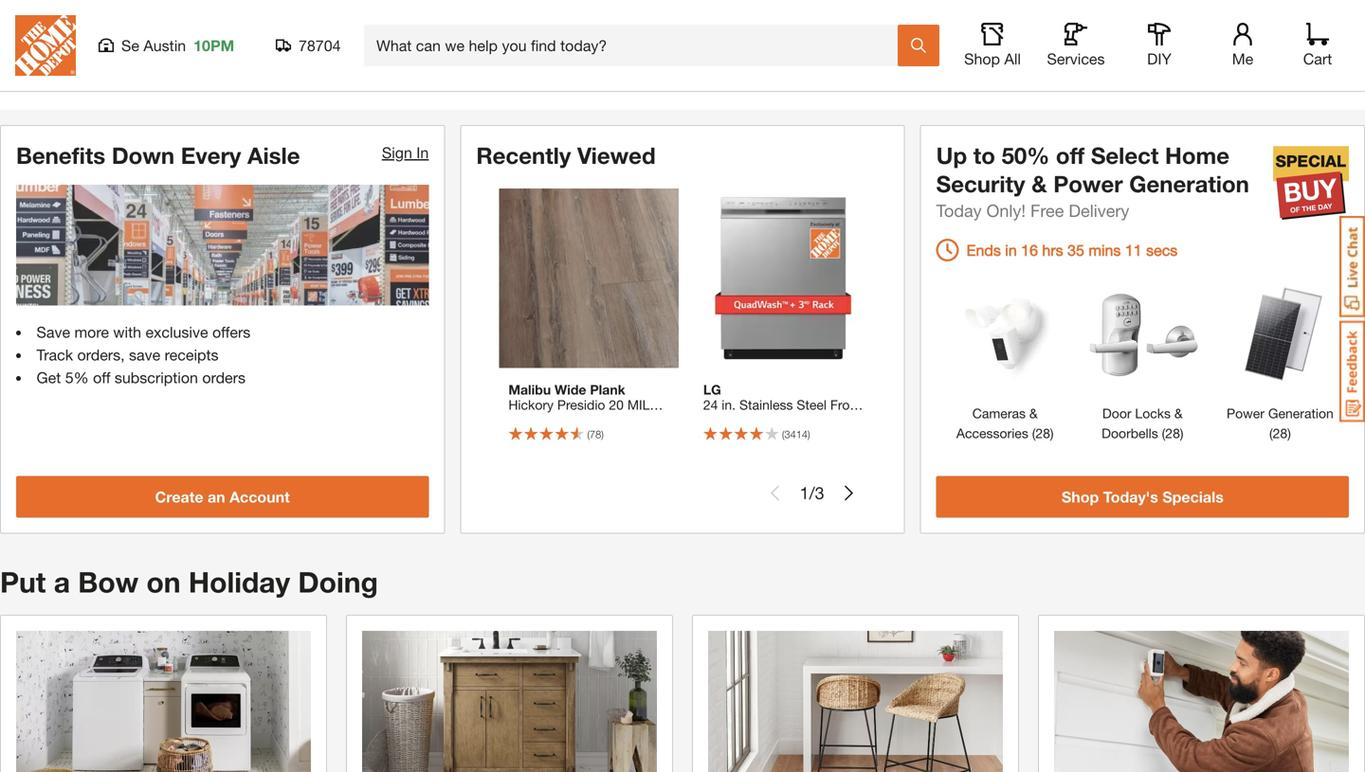 Task type: describe. For each thing, give the bounding box(es) containing it.
resin inside '59 in. stone resin flatbottom solid surface freestanding soaking bathtub in white with brass drain'
[[1207, 0, 1241, 6]]

in. left x
[[531, 412, 545, 428]]

bathtub inside eaton 65 in. stone resin solid surface matte flatbottom freestanding bathtub in white
[[695, 21, 742, 36]]

subscription
[[115, 369, 198, 387]]

generation inside "up to 50% off select home security & power generation today only! free delivery"
[[1129, 170, 1249, 197]]

off inside save more with exclusive offers track orders, save receipts get 5% off subscription orders
[[93, 369, 110, 387]]

1 horizontal spatial in
[[1005, 241, 1017, 259]]

white inside eaton 65 in. stone resin solid surface matte flatbottom freestanding bathtub in white
[[560, 36, 594, 52]]

12
[[1125, 241, 1142, 259]]

& inside cameras & accessories ( 28 )
[[1030, 406, 1038, 421]]

sq.
[[630, 443, 648, 458]]

matte
[[666, 6, 700, 21]]

resin inside eaton 65 in. stone resin solid surface matte flatbottom freestanding bathtub in white
[[546, 6, 579, 21]]

36
[[140, 52, 152, 63]]

16
[[1021, 241, 1038, 259]]

waterproof
[[508, 427, 574, 443]]

hickory
[[508, 397, 554, 413]]

%) inside $ 1559 00 save $ 571 . 94 ( 27 %)
[[703, 63, 715, 75]]

quadwash,
[[703, 427, 772, 443]]

( inside power generation ( 28 )
[[1270, 425, 1273, 441]]

sign in
[[382, 143, 429, 161]]

1505
[[399, 63, 422, 75]]

power inside power generation ( 28 )
[[1227, 406, 1265, 421]]

soaking
[[1135, 21, 1183, 36]]

00 right the "3420"
[[421, 52, 432, 63]]

in
[[416, 143, 429, 161]]

brass
[[1120, 36, 1154, 52]]

with inside lg 24 in. stainless steel front control dishwasher with quadwash, 3rd rack & dynamic dry, 48 dba
[[823, 412, 848, 428]]

1559
[[552, 51, 603, 78]]

(30.5
[[597, 443, 626, 458]]

save inside /box $ 3150 save $ 1451
[[1128, 63, 1152, 75]]

to
[[973, 142, 995, 169]]

drain
[[1157, 36, 1189, 52]]

1804
[[1314, 51, 1365, 78]]

/box $ 3150 save $ 1451
[[1128, 52, 1184, 75]]

doing
[[298, 565, 378, 599]]

/box $ 3420 . 00 save $ 1505 . 00 ( 44 %)
[[366, 52, 467, 75]]

in inside '59 in. stone resin flatbottom solid surface freestanding soaking bathtub in white with brass drain'
[[1238, 21, 1248, 36]]

1915
[[298, 51, 349, 78]]

se
[[121, 37, 139, 55]]

save inside save more with exclusive offers track orders, save receipts get 5% off subscription orders
[[37, 323, 70, 341]]

. right the 283
[[926, 52, 929, 63]]

offers
[[212, 323, 251, 341]]

accessories
[[957, 425, 1029, 441]]

ft./case)
[[508, 458, 556, 473]]

click
[[595, 412, 625, 428]]

lock
[[628, 412, 657, 428]]

1451
[[1161, 63, 1184, 75]]

select
[[1091, 142, 1159, 169]]

& inside "up to 50% off select home security & power generation today only! free delivery"
[[1032, 170, 1047, 197]]

28 inside power generation ( 28 )
[[1273, 425, 1288, 441]]

every
[[181, 142, 241, 169]]

malibu
[[508, 382, 551, 398]]

this is the first slide image
[[768, 486, 783, 501]]

& inside lg 24 in. stainless steel front control dishwasher with quadwash, 3rd rack & dynamic dry, 48 dba
[[833, 427, 842, 443]]

power generation product image image
[[1222, 277, 1339, 394]]

sign
[[382, 143, 412, 161]]

malibu wide plank hickory presidio 20 mil 9.1 in. x 60 in. click lock waterproof luxury vinyl plank flooring (30.5 sq. ft./case)
[[508, 382, 657, 473]]

$ 96 62 /case 112 . 36
[[38, 51, 152, 78]]

save inside $ 1559 00 save $ 571 . 94 ( 27 %)
[[620, 63, 644, 75]]

shop all button
[[962, 23, 1023, 68]]

cameras & accessories product image image
[[946, 277, 1064, 394]]

viewed
[[577, 142, 656, 169]]

/case
[[87, 52, 112, 63]]

3rd
[[776, 427, 796, 443]]

dynamic
[[703, 443, 755, 458]]

secs
[[1146, 241, 1178, 259]]

94
[[673, 63, 685, 75]]

power inside "up to 50% off select home security & power generation today only! free delivery"
[[1054, 170, 1123, 197]]

10 )
[[373, 28, 387, 41]]

00 inside $ 1559 00 save $ 571 . 94 ( 27 %)
[[603, 55, 616, 68]]

services
[[1047, 50, 1105, 68]]

44
[[443, 63, 454, 75]]

security
[[936, 170, 1025, 197]]

save left the 283
[[874, 63, 898, 75]]

flatbottom inside eaton 65 in. stone resin solid surface matte flatbottom freestanding bathtub in white
[[546, 21, 611, 36]]

create an account
[[155, 488, 290, 506]]

( inside cameras & accessories ( 28 )
[[1032, 425, 1036, 441]]

doorbells
[[1102, 425, 1158, 441]]

bathtub inside '59 in. stone resin flatbottom solid surface freestanding soaking bathtub in white with brass drain'
[[1187, 21, 1234, 36]]

aisle
[[247, 142, 300, 169]]

. left 44
[[418, 52, 421, 63]]

orders
[[202, 369, 246, 387]]

28 inside cameras & accessories ( 28 )
[[1036, 425, 1050, 441]]

( 28 )
[[1158, 425, 1184, 441]]

cart
[[1303, 50, 1332, 68]]

5%
[[65, 369, 89, 387]]

put
[[0, 565, 46, 599]]

generation inside power generation ( 28 )
[[1268, 406, 1334, 421]]

24 in. stainless steel front control dishwasher with quadwash, 3rd rack & dynamic dry, 48 dba image
[[694, 188, 874, 368]]

dba
[[804, 443, 830, 458]]

$ 1804
[[1308, 51, 1365, 78]]

holiday
[[189, 565, 290, 599]]

112
[[121, 52, 137, 63]]

1
[[800, 483, 809, 503]]

dry,
[[759, 443, 782, 458]]

up to 50% off select home security & power generation today only! free delivery
[[936, 142, 1249, 221]]

image for up to 35% off image
[[708, 631, 1003, 773]]

all
[[1004, 50, 1021, 68]]

hrs
[[1042, 241, 1063, 259]]

a
[[54, 565, 70, 599]]

up
[[936, 142, 967, 169]]

locks
[[1135, 406, 1171, 421]]

me
[[1232, 50, 1254, 68]]

image for special buy savings image
[[362, 631, 657, 773]]

recently
[[476, 142, 571, 169]]

steel
[[797, 397, 827, 413]]

solid for 1699
[[1122, 6, 1152, 21]]

. inside '$ 96 62 /case 112 . 36'
[[137, 52, 140, 63]]

save inside /box $ 3420 . 00 save $ 1505 . 00 ( 44 %)
[[366, 63, 390, 75]]

in. inside eaton 65 in. stone resin solid surface matte flatbottom freestanding bathtub in white
[[691, 0, 705, 6]]

home
[[1165, 142, 1230, 169]]

$ inside $ 1699
[[1054, 55, 1060, 68]]

lg
[[703, 382, 721, 398]]



Task type: locate. For each thing, give the bounding box(es) containing it.
%) inside /box $ 3420 . 00 save $ 1505 . 00 ( 44 %)
[[454, 63, 467, 75]]

bathtub up 27
[[695, 21, 742, 36]]

) inside power generation ( 28 )
[[1288, 425, 1291, 441]]

save down 'brass'
[[1128, 63, 1152, 75]]

1 surface from the left
[[616, 6, 662, 21]]

white inside '59 in. stone resin flatbottom solid surface freestanding soaking bathtub in white with brass drain'
[[1054, 36, 1088, 52]]

power
[[1054, 170, 1123, 197], [1227, 406, 1265, 421]]

35 for ends in 16 hrs 35 mins 12 secs
[[1068, 241, 1085, 259]]

0 vertical spatial plank
[[590, 382, 625, 398]]

flatbottom up services button
[[1054, 6, 1119, 21]]

create an account button
[[16, 476, 429, 518]]

2 28 from the left
[[1165, 425, 1180, 441]]

1 vertical spatial off
[[93, 369, 110, 387]]

in. right '60'
[[577, 412, 591, 428]]

)
[[131, 28, 133, 41], [385, 28, 387, 41], [893, 28, 895, 41], [1050, 425, 1054, 441], [1180, 425, 1184, 441], [1288, 425, 1291, 441], [601, 428, 604, 441], [808, 428, 810, 441]]

with left 'brass'
[[1092, 36, 1116, 52]]

$
[[389, 52, 395, 63], [897, 52, 903, 63], [1151, 52, 1157, 63], [38, 55, 44, 68], [546, 55, 552, 68], [800, 55, 806, 68], [1054, 55, 1060, 68], [1308, 55, 1314, 68], [393, 63, 399, 75], [647, 63, 653, 75], [901, 63, 907, 75], [1155, 63, 1161, 75]]

in. right 24
[[722, 397, 736, 413]]

(
[[439, 63, 443, 75], [688, 63, 691, 75], [1032, 425, 1036, 441], [1162, 425, 1165, 441], [1270, 425, 1273, 441], [587, 428, 590, 441], [782, 428, 785, 441]]

lg 24 in. stainless steel front control dishwasher with quadwash, 3rd rack & dynamic dry, 48 dba
[[703, 382, 861, 458]]

benefits
[[16, 142, 105, 169]]

/
[[809, 483, 815, 503]]

78 up "112"
[[119, 28, 131, 41]]

1 28 from the left
[[1036, 425, 1050, 441]]

1 horizontal spatial %)
[[703, 63, 715, 75]]

2 white from the left
[[1054, 36, 1088, 52]]

0 horizontal spatial off
[[93, 369, 110, 387]]

0 horizontal spatial /box
[[366, 52, 386, 63]]

freestanding up the services
[[1054, 21, 1131, 36]]

0 horizontal spatial generation
[[1129, 170, 1249, 197]]

diy
[[1147, 50, 1172, 68]]

/box inside /box $ 3150 save $ 1451
[[1128, 52, 1148, 63]]

59
[[1133, 0, 1147, 6]]

& right 'rack'
[[833, 427, 842, 443]]

What can we help you find today? search field
[[376, 26, 897, 65]]

/box down the "10"
[[366, 52, 386, 63]]

%) right 94
[[703, 63, 715, 75]]

$ 1559 00 save $ 571 . 94 ( 27 %)
[[546, 51, 715, 78]]

bathtub up me
[[1187, 21, 1234, 36]]

se austin 10pm
[[121, 37, 234, 55]]

( inside $ 1559 00 save $ 571 . 94 ( 27 %)
[[688, 63, 691, 75]]

with inside '59 in. stone resin flatbottom solid surface freestanding soaking bathtub in white with brass drain'
[[1092, 36, 1116, 52]]

1 vertical spatial generation
[[1268, 406, 1334, 421]]

surface up the drain
[[1156, 6, 1202, 21]]

$ 1970 . 35
[[897, 52, 940, 63]]

35 right hrs on the top right of the page
[[1068, 241, 1085, 259]]

on
[[146, 565, 181, 599]]

1 horizontal spatial off
[[1056, 142, 1085, 169]]

1 horizontal spatial 78
[[590, 428, 601, 441]]

plank up click
[[590, 382, 625, 398]]

cameras & accessories ( 28 )
[[957, 406, 1054, 441]]

1 vertical spatial 78
[[590, 428, 601, 441]]

image for up to $500 off image
[[16, 631, 311, 773]]

special buy logo image
[[1273, 145, 1349, 221]]

2 horizontal spatial in
[[1238, 21, 1248, 36]]

flooring
[[545, 443, 593, 458]]

0 vertical spatial 78
[[119, 28, 131, 41]]

hickory presidio 20 mil 9.1 in. x 60 in. click lock waterproof luxury vinyl plank flooring (30.5 sq. ft./case) image
[[499, 188, 679, 368]]

solid up 'brass'
[[1122, 6, 1152, 21]]

00 down eaton 65 in. stone resin solid surface matte flatbottom freestanding bathtub in white on the top
[[603, 55, 616, 68]]

571
[[653, 63, 670, 75]]

eaton 65 in. stone resin solid surface matte flatbottom freestanding bathtub in white
[[546, 0, 743, 52]]

in. inside lg 24 in. stainless steel front control dishwasher with quadwash, 3rd rack & dynamic dry, 48 dba
[[722, 397, 736, 413]]

$ 1687 00
[[800, 51, 870, 78]]

off inside "up to 50% off select home security & power generation today only! free delivery"
[[1056, 142, 1085, 169]]

orders,
[[77, 346, 125, 364]]

/box left 3150
[[1128, 52, 1148, 63]]

78704 button
[[276, 36, 341, 55]]

shop today's specials link
[[936, 476, 1349, 518]]

3150
[[1157, 52, 1180, 63]]

1 horizontal spatial white
[[1054, 36, 1088, 52]]

white
[[560, 36, 594, 52], [1054, 36, 1088, 52]]

flatbottom up 1559
[[546, 21, 611, 36]]

plank down 9.1
[[508, 443, 541, 458]]

solid inside eaton 65 in. stone resin solid surface matte flatbottom freestanding bathtub in white
[[583, 6, 613, 21]]

stone right matte
[[708, 0, 743, 6]]

resin up me button
[[1207, 0, 1241, 6]]

( inside /box $ 3420 . 00 save $ 1505 . 00 ( 44 %)
[[439, 63, 443, 75]]

$ inside the $ 1804
[[1308, 55, 1314, 68]]

1 horizontal spatial /box
[[1128, 52, 1148, 63]]

2 solid from the left
[[1122, 6, 1152, 21]]

1699
[[1060, 51, 1111, 78]]

) link
[[800, 26, 1007, 41]]

freestanding inside eaton 65 in. stone resin solid surface matte flatbottom freestanding bathtub in white
[[614, 21, 692, 36]]

1 horizontal spatial stone
[[1169, 0, 1204, 6]]

x
[[548, 412, 555, 428]]

. inside $ 1559 00 save $ 571 . 94 ( 27 %)
[[670, 63, 673, 75]]

control
[[703, 412, 747, 428]]

2 horizontal spatial with
[[1092, 36, 1116, 52]]

0 horizontal spatial in
[[546, 36, 556, 52]]

00
[[421, 52, 432, 63], [603, 55, 616, 68], [857, 55, 870, 68], [425, 63, 436, 75]]

. down ")" link
[[924, 63, 927, 75]]

0 horizontal spatial resin
[[546, 6, 579, 21]]

flatbottom inside '59 in. stone resin flatbottom solid surface freestanding soaking bathtub in white with brass drain'
[[1054, 6, 1119, 21]]

1 vertical spatial with
[[113, 323, 141, 341]]

exclusive
[[146, 323, 208, 341]]

( 3414 )
[[782, 428, 810, 441]]

00 inside '$ 1687 00'
[[857, 55, 870, 68]]

live chat image
[[1340, 216, 1365, 318]]

. left austin
[[137, 52, 140, 63]]

wide
[[555, 382, 586, 398]]

2 %) from the left
[[703, 63, 715, 75]]

0 vertical spatial off
[[1056, 142, 1085, 169]]

dishwasher
[[751, 412, 820, 428]]

1 stone from the left
[[708, 0, 743, 6]]

1 horizontal spatial solid
[[1122, 6, 1152, 21]]

. right the "3420"
[[422, 63, 425, 75]]

2 horizontal spatial %)
[[957, 63, 969, 75]]

power generation ( 28 )
[[1227, 406, 1334, 441]]

60
[[559, 412, 574, 428]]

mins
[[1089, 241, 1121, 259]]

1 horizontal spatial flatbottom
[[1054, 6, 1119, 21]]

35 for save $ 283 . 35
[[927, 63, 939, 75]]

3 28 from the left
[[1273, 425, 1288, 441]]

2 /box from the left
[[1128, 52, 1148, 63]]

1 horizontal spatial with
[[823, 412, 848, 428]]

2 freestanding from the left
[[1054, 21, 1131, 36]]

with up "save"
[[113, 323, 141, 341]]

stone inside eaton 65 in. stone resin solid surface matte flatbottom freestanding bathtub in white
[[708, 0, 743, 6]]

solid inside '59 in. stone resin flatbottom solid surface freestanding soaking bathtub in white with brass drain'
[[1122, 6, 1152, 21]]

ends
[[967, 241, 1001, 259]]

) inside cameras & accessories ( 28 )
[[1050, 425, 1054, 441]]

9.1
[[508, 412, 527, 428]]

.
[[137, 52, 140, 63], [418, 52, 421, 63], [926, 52, 929, 63], [422, 63, 425, 75], [670, 63, 673, 75], [924, 63, 927, 75]]

solid up "what can we help you find today?" search box
[[583, 6, 613, 21]]

door locks & doorbells product image image
[[1084, 277, 1202, 394]]

0 horizontal spatial with
[[113, 323, 141, 341]]

cart link
[[1297, 23, 1339, 68]]

0 vertical spatial generation
[[1129, 170, 1249, 197]]

generation
[[1129, 170, 1249, 197], [1268, 406, 1334, 421]]

track
[[37, 346, 73, 364]]

78 )
[[119, 28, 133, 41]]

save left the "3420"
[[366, 63, 390, 75]]

generation down home
[[1129, 170, 1249, 197]]

in inside eaton 65 in. stone resin solid surface matte flatbottom freestanding bathtub in white
[[546, 36, 556, 52]]

10
[[373, 28, 385, 41]]

surface inside '59 in. stone resin flatbottom solid surface freestanding soaking bathtub in white with brass drain'
[[1156, 6, 1202, 21]]

1 bathtub from the left
[[695, 21, 742, 36]]

& down 50%
[[1032, 170, 1047, 197]]

1 white from the left
[[560, 36, 594, 52]]

0 horizontal spatial bathtub
[[695, 21, 742, 36]]

stone inside '59 in. stone resin flatbottom solid surface freestanding soaking bathtub in white with brass drain'
[[1169, 0, 1204, 6]]

35 right 1970
[[929, 52, 940, 63]]

2 stone from the left
[[1169, 0, 1204, 6]]

0 horizontal spatial plank
[[508, 443, 541, 458]]

stone up soaking
[[1169, 0, 1204, 6]]

65
[[672, 0, 687, 6]]

surface up "what can we help you find today?" search box
[[616, 6, 662, 21]]

50%
[[1002, 142, 1050, 169]]

get
[[37, 369, 61, 387]]

78704
[[299, 37, 341, 55]]

283
[[907, 63, 924, 75]]

2 vertical spatial with
[[823, 412, 848, 428]]

1 horizontal spatial bathtub
[[1187, 21, 1234, 36]]

1 horizontal spatial surface
[[1156, 6, 1202, 21]]

presidio
[[557, 397, 605, 413]]

front
[[830, 397, 861, 413]]

1687
[[806, 51, 857, 78]]

$ 1699
[[1054, 51, 1111, 78]]

0 horizontal spatial freestanding
[[614, 21, 692, 36]]

/box for /box $ 3150 save $ 1451
[[1128, 52, 1148, 63]]

& up ( 28 )
[[1175, 406, 1183, 421]]

stone
[[708, 0, 743, 6], [1169, 0, 1204, 6]]

eaton
[[634, 0, 668, 6]]

sign in card banner image
[[16, 185, 429, 306]]

0 vertical spatial with
[[1092, 36, 1116, 52]]

surface inside eaton 65 in. stone resin solid surface matte flatbottom freestanding bathtub in white
[[616, 6, 662, 21]]

1 horizontal spatial resin
[[1207, 0, 1241, 6]]

1 vertical spatial plank
[[508, 443, 541, 458]]

1 horizontal spatial power
[[1227, 406, 1265, 421]]

1 vertical spatial power
[[1227, 406, 1265, 421]]

mil
[[627, 397, 650, 413]]

00 left 44
[[425, 63, 436, 75]]

2 bathtub from the left
[[1187, 21, 1234, 36]]

next slide image
[[842, 486, 857, 501]]

save up track
[[37, 323, 70, 341]]

0 horizontal spatial stone
[[708, 0, 743, 6]]

/box inside /box $ 3420 . 00 save $ 1505 . 00 ( 44 %)
[[366, 52, 386, 63]]

1 solid from the left
[[583, 6, 613, 21]]

off down orders,
[[93, 369, 110, 387]]

surface for 1559
[[616, 6, 662, 21]]

78 down click
[[590, 428, 601, 441]]

surface for 1699
[[1156, 6, 1202, 21]]

%) right 1505
[[454, 63, 467, 75]]

0 horizontal spatial 78
[[119, 28, 131, 41]]

save $ 283 . 35
[[874, 63, 939, 75]]

in
[[1238, 21, 1248, 36], [546, 36, 556, 52], [1005, 241, 1017, 259]]

00 left save $ 283 . 35
[[857, 55, 870, 68]]

& right cameras
[[1030, 406, 1038, 421]]

1 %) from the left
[[454, 63, 467, 75]]

resin up 1559
[[546, 6, 579, 21]]

1 /box from the left
[[366, 52, 386, 63]]

services button
[[1046, 23, 1106, 68]]

( 78 )
[[587, 428, 604, 441]]

2 horizontal spatial 28
[[1273, 425, 1288, 441]]

0 horizontal spatial 28
[[1036, 425, 1050, 441]]

0 horizontal spatial flatbottom
[[546, 21, 611, 36]]

0 horizontal spatial solid
[[583, 6, 613, 21]]

3414
[[785, 428, 808, 441]]

freestanding
[[614, 21, 692, 36], [1054, 21, 1131, 36]]

image for up to 40% off image
[[1054, 631, 1349, 773]]

%) right $ 1970 . 35 at the right top of page
[[957, 63, 969, 75]]

with up dba
[[823, 412, 848, 428]]

in. inside '59 in. stone resin flatbottom solid surface freestanding soaking bathtub in white with brass drain'
[[1151, 0, 1165, 6]]

feedback link image
[[1340, 320, 1365, 423]]

1 horizontal spatial 28
[[1165, 425, 1180, 441]]

the home depot logo image
[[15, 15, 76, 76]]

freestanding inside '59 in. stone resin flatbottom solid surface freestanding soaking bathtub in white with brass drain'
[[1054, 21, 1131, 36]]

35 right the 283
[[927, 63, 939, 75]]

2 surface from the left
[[1156, 6, 1202, 21]]

solid for 1559
[[583, 6, 613, 21]]

cameras
[[972, 406, 1026, 421]]

. left 27
[[670, 63, 673, 75]]

0 horizontal spatial power
[[1054, 170, 1123, 197]]

in. right 65
[[691, 0, 705, 6]]

free delivery
[[1031, 200, 1130, 221]]

1 horizontal spatial plank
[[590, 382, 625, 398]]

generation left feedback link image
[[1268, 406, 1334, 421]]

shop
[[964, 50, 1000, 68]]

down
[[112, 142, 175, 169]]

in. right 59
[[1151, 0, 1165, 6]]

power up free delivery
[[1054, 170, 1123, 197]]

78
[[119, 28, 131, 41], [590, 428, 601, 441]]

sign in link
[[382, 143, 429, 161]]

1 freestanding from the left
[[614, 21, 692, 36]]

save left the 571
[[620, 63, 644, 75]]

$ inside '$ 96 62 /case 112 . 36'
[[38, 55, 44, 68]]

0 horizontal spatial white
[[560, 36, 594, 52]]

me button
[[1213, 23, 1273, 68]]

rack
[[799, 427, 829, 443]]

off right 50%
[[1056, 142, 1085, 169]]

power down power generation product image
[[1227, 406, 1265, 421]]

& inside the door locks & doorbells
[[1175, 406, 1183, 421]]

with inside save more with exclusive offers track orders, save receipts get 5% off subscription orders
[[113, 323, 141, 341]]

flatbottom
[[1054, 6, 1119, 21], [546, 21, 611, 36]]

62
[[70, 55, 82, 68]]

$ inside '$ 1687 00'
[[800, 55, 806, 68]]

/box for /box $ 3420 . 00 save $ 1505 . 00 ( 44 %)
[[366, 52, 386, 63]]

1 horizontal spatial generation
[[1268, 406, 1334, 421]]

0 horizontal spatial %)
[[454, 63, 467, 75]]

0 horizontal spatial surface
[[616, 6, 662, 21]]

freestanding down eaton at the left of page
[[614, 21, 692, 36]]

3 %) from the left
[[957, 63, 969, 75]]

receipts
[[165, 346, 219, 364]]

0 vertical spatial power
[[1054, 170, 1123, 197]]

1 horizontal spatial freestanding
[[1054, 21, 1131, 36]]



Task type: vqa. For each thing, say whether or not it's contained in the screenshot.
In
yes



